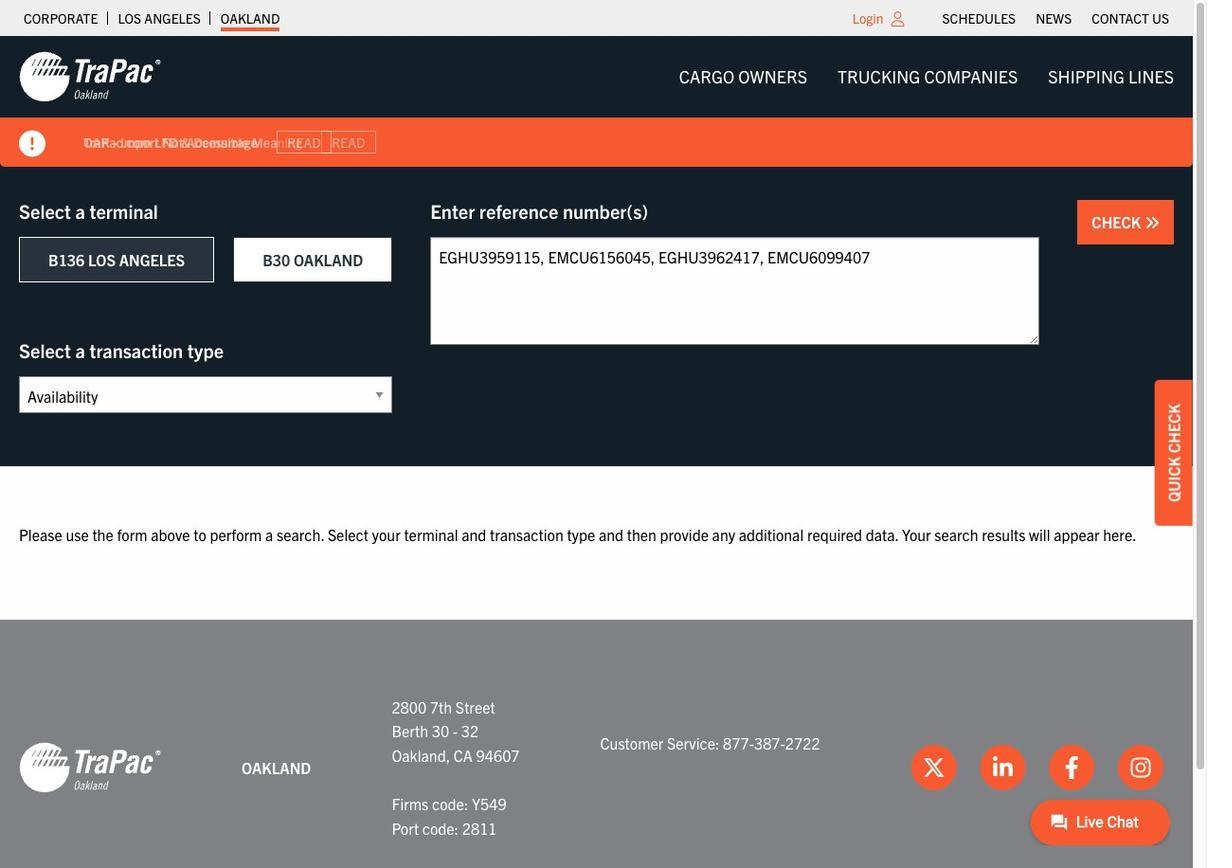Task type: locate. For each thing, give the bounding box(es) containing it.
2 vertical spatial select
[[328, 525, 369, 544]]

1 horizontal spatial check
[[1165, 404, 1184, 453]]

schedules link
[[943, 5, 1016, 31]]

menu bar
[[933, 5, 1180, 31], [664, 58, 1190, 96]]

1 vertical spatial terminal
[[404, 525, 458, 544]]

login link
[[853, 9, 884, 27]]

0 vertical spatial check
[[1092, 212, 1145, 231]]

y549
[[472, 794, 507, 813]]

0 vertical spatial transaction
[[90, 338, 183, 362]]

0 vertical spatial terminal
[[90, 199, 158, 223]]

search.
[[277, 525, 324, 544]]

1 vertical spatial select
[[19, 338, 71, 362]]

search
[[935, 525, 979, 544]]

angeles
[[144, 9, 201, 27], [119, 250, 185, 269]]

94607
[[476, 746, 520, 765]]

oakland image for banner at the top of the page containing cargo owners
[[19, 50, 161, 103]]

service:
[[667, 734, 720, 753]]

type
[[187, 338, 224, 362], [567, 525, 596, 544]]

any
[[712, 525, 736, 544]]

- inside 2800 7th street berth 30 - 32 oakland, ca 94607
[[453, 721, 458, 740]]

select a terminal
[[19, 199, 158, 223]]

1 vertical spatial type
[[567, 525, 596, 544]]

appear
[[1054, 525, 1100, 544]]

0 vertical spatial -
[[113, 133, 117, 150]]

lfd
[[155, 133, 178, 150]]

0 horizontal spatial terminal
[[90, 199, 158, 223]]

los right b136
[[88, 250, 116, 269]]

b30 oakland
[[263, 250, 363, 269]]

2 read from the left
[[332, 134, 365, 151]]

results
[[982, 525, 1026, 544]]

oakland
[[221, 9, 280, 27], [294, 250, 363, 269], [242, 758, 311, 777]]

footer containing 2800 7th street
[[0, 620, 1193, 868]]

read link right the demurrage on the top left of the page
[[277, 131, 332, 154]]

news link
[[1036, 5, 1072, 31]]

b136
[[48, 250, 85, 269]]

select down b136
[[19, 338, 71, 362]]

los
[[118, 9, 141, 27], [88, 250, 116, 269]]

a up b136
[[75, 199, 85, 223]]

a left search.
[[265, 525, 273, 544]]

cargo owners link
[[664, 58, 823, 96]]

code: up 2811
[[432, 794, 469, 813]]

above
[[151, 525, 190, 544]]

2811
[[462, 819, 497, 837]]

0 vertical spatial oakland
[[221, 9, 280, 27]]

1 vertical spatial transaction
[[490, 525, 564, 544]]

1 vertical spatial angeles
[[119, 250, 185, 269]]

ca
[[454, 746, 473, 765]]

code: right port
[[423, 819, 459, 837]]

0 vertical spatial menu bar
[[933, 5, 1180, 31]]

select left your
[[328, 525, 369, 544]]

cargo
[[679, 65, 735, 87]]

accessible
[[187, 133, 249, 150]]

and left then
[[599, 525, 624, 544]]

1 vertical spatial los
[[88, 250, 116, 269]]

2 read link from the left
[[321, 131, 376, 154]]

read
[[288, 134, 321, 151], [332, 134, 365, 151]]

then
[[627, 525, 657, 544]]

menu bar down light image at top right
[[664, 58, 1190, 96]]

quick check link
[[1155, 380, 1193, 526]]

- right oak
[[113, 133, 117, 150]]

firms
[[392, 794, 429, 813]]

Enter reference number(s) text field
[[431, 237, 1040, 345]]

1 horizontal spatial read
[[332, 134, 365, 151]]

to
[[194, 525, 206, 544]]

1 vertical spatial a
[[75, 338, 85, 362]]

your
[[902, 525, 931, 544]]

0 horizontal spatial los
[[88, 250, 116, 269]]

-
[[113, 133, 117, 150], [453, 721, 458, 740]]

2 vertical spatial a
[[265, 525, 273, 544]]

read link for oak - import not accessible meaning
[[321, 131, 376, 154]]

- right 30
[[453, 721, 458, 740]]

angeles down select a terminal at the top left of page
[[119, 250, 185, 269]]

angeles left oakland link
[[144, 9, 201, 27]]

0 horizontal spatial and
[[462, 525, 486, 544]]

banner
[[0, 36, 1208, 167]]

check
[[1092, 212, 1145, 231], [1165, 404, 1184, 453]]

los right the corporate link
[[118, 9, 141, 27]]

trucking companies link
[[823, 58, 1033, 96]]

1 vertical spatial -
[[453, 721, 458, 740]]

1 horizontal spatial -
[[453, 721, 458, 740]]

0 vertical spatial select
[[19, 199, 71, 223]]

0 horizontal spatial read
[[288, 134, 321, 151]]

enter
[[431, 199, 475, 223]]

oakland image
[[19, 50, 161, 103], [19, 742, 161, 795]]

use
[[66, 525, 89, 544]]

2 oakland image from the top
[[19, 742, 161, 795]]

meaning
[[252, 133, 302, 150]]

0 vertical spatial oakland image
[[19, 50, 161, 103]]

data.
[[866, 525, 899, 544]]

32
[[461, 721, 479, 740]]

select up b136
[[19, 199, 71, 223]]

2 vertical spatial oakland
[[242, 758, 311, 777]]

oakland link
[[221, 5, 280, 31]]

transaction
[[90, 338, 183, 362], [490, 525, 564, 544]]

select
[[19, 199, 71, 223], [19, 338, 71, 362], [328, 525, 369, 544]]

read right the demurrage on the top left of the page
[[288, 134, 321, 151]]

menu bar containing schedules
[[933, 5, 1180, 31]]

0 vertical spatial code:
[[432, 794, 469, 813]]

1 oakland image from the top
[[19, 50, 161, 103]]

not
[[162, 133, 184, 150]]

trapac.com lfd & demurrage
[[83, 133, 258, 150]]

and right your
[[462, 525, 486, 544]]

menu bar containing cargo owners
[[664, 58, 1190, 96]]

los angeles
[[118, 9, 201, 27]]

1 vertical spatial oakland image
[[19, 742, 161, 795]]

1 vertical spatial menu bar
[[664, 58, 1190, 96]]

1 read from the left
[[288, 134, 321, 151]]

2800
[[392, 697, 427, 716]]

menu bar up shipping
[[933, 5, 1180, 31]]

0 vertical spatial los
[[118, 9, 141, 27]]

0 horizontal spatial -
[[113, 133, 117, 150]]

read link
[[277, 131, 332, 154], [321, 131, 376, 154]]

0 vertical spatial type
[[187, 338, 224, 362]]

form
[[117, 525, 147, 544]]

terminal
[[90, 199, 158, 223], [404, 525, 458, 544]]

oakland image inside footer
[[19, 742, 161, 795]]

perform
[[210, 525, 262, 544]]

your
[[372, 525, 401, 544]]

reference
[[479, 199, 559, 223]]

1 vertical spatial check
[[1165, 404, 1184, 453]]

1 horizontal spatial terminal
[[404, 525, 458, 544]]

0 vertical spatial a
[[75, 199, 85, 223]]

1 read link from the left
[[277, 131, 332, 154]]

select a transaction type
[[19, 338, 224, 362]]

a down b136
[[75, 338, 85, 362]]

terminal right your
[[404, 525, 458, 544]]

oakland image inside banner
[[19, 50, 161, 103]]

1 horizontal spatial and
[[599, 525, 624, 544]]

please
[[19, 525, 62, 544]]

read link right the meaning
[[321, 131, 376, 154]]

0 horizontal spatial check
[[1092, 212, 1145, 231]]

2 and from the left
[[599, 525, 624, 544]]

a
[[75, 199, 85, 223], [75, 338, 85, 362], [265, 525, 273, 544]]

terminal up b136 los angeles
[[90, 199, 158, 223]]

2722
[[786, 734, 820, 753]]

footer
[[0, 620, 1193, 868]]

check inside button
[[1092, 212, 1145, 231]]

companies
[[925, 65, 1018, 87]]

read right the meaning
[[332, 134, 365, 151]]

0 vertical spatial angeles
[[144, 9, 201, 27]]

1 horizontal spatial transaction
[[490, 525, 564, 544]]

1 horizontal spatial los
[[118, 9, 141, 27]]

code:
[[432, 794, 469, 813], [423, 819, 459, 837]]

1 vertical spatial code:
[[423, 819, 459, 837]]

number(s)
[[563, 199, 649, 223]]

and
[[462, 525, 486, 544], [599, 525, 624, 544]]

0 horizontal spatial transaction
[[90, 338, 183, 362]]

will
[[1029, 525, 1051, 544]]

trucking
[[838, 65, 921, 87]]



Task type: describe. For each thing, give the bounding box(es) containing it.
contact
[[1092, 9, 1150, 27]]

firms code:  y549 port code:  2811
[[392, 794, 507, 837]]

owners
[[739, 65, 808, 87]]

please use the form above to perform a search. select your terminal and transaction type and then provide any additional required data. your search results will appear here.
[[19, 525, 1137, 544]]

oakland,
[[392, 746, 450, 765]]

oakland inside footer
[[242, 758, 311, 777]]

1 and from the left
[[462, 525, 486, 544]]

read for trapac.com lfd & demurrage
[[288, 134, 321, 151]]

2800 7th street berth 30 - 32 oakland, ca 94607
[[392, 697, 520, 765]]

1 vertical spatial oakland
[[294, 250, 363, 269]]

cargo owners
[[679, 65, 808, 87]]

import
[[120, 133, 159, 150]]

enter reference number(s)
[[431, 199, 649, 223]]

street
[[456, 697, 495, 716]]

1 horizontal spatial type
[[567, 525, 596, 544]]

877-
[[723, 734, 754, 753]]

solid image
[[1145, 215, 1160, 230]]

demurrage
[[194, 133, 258, 150]]

oak
[[83, 133, 110, 150]]

b30
[[263, 250, 290, 269]]

banner containing cargo owners
[[0, 36, 1208, 167]]

us
[[1153, 9, 1170, 27]]

select for select a transaction type
[[19, 338, 71, 362]]

customer service: 877-387-2722
[[601, 734, 820, 753]]

here.
[[1103, 525, 1137, 544]]

lines
[[1129, 65, 1174, 87]]

shipping lines
[[1049, 65, 1174, 87]]

30
[[432, 721, 449, 740]]

corporate
[[24, 9, 98, 27]]

a for transaction
[[75, 338, 85, 362]]

0 horizontal spatial type
[[187, 338, 224, 362]]

the
[[92, 525, 114, 544]]

trucking companies
[[838, 65, 1018, 87]]

read link for trapac.com lfd & demurrage
[[277, 131, 332, 154]]

contact us link
[[1092, 5, 1170, 31]]

berth
[[392, 721, 429, 740]]

b136 los angeles
[[48, 250, 185, 269]]

los angeles link
[[118, 5, 201, 31]]

387-
[[754, 734, 786, 753]]

required
[[807, 525, 863, 544]]

provide
[[660, 525, 709, 544]]

light image
[[892, 11, 905, 27]]

a for terminal
[[75, 199, 85, 223]]

quick
[[1165, 457, 1184, 502]]

los inside the los angeles link
[[118, 9, 141, 27]]

schedules
[[943, 9, 1016, 27]]

oak - import not accessible meaning
[[83, 133, 302, 150]]

select for select a terminal
[[19, 199, 71, 223]]

&
[[181, 133, 190, 150]]

news
[[1036, 9, 1072, 27]]

shipping lines link
[[1033, 58, 1190, 96]]

7th
[[430, 697, 452, 716]]

contact us
[[1092, 9, 1170, 27]]

solid image
[[19, 131, 45, 157]]

read for oak - import not accessible meaning
[[332, 134, 365, 151]]

port
[[392, 819, 419, 837]]

additional
[[739, 525, 804, 544]]

check button
[[1078, 200, 1174, 245]]

trapac.com
[[83, 133, 151, 150]]

shipping
[[1049, 65, 1125, 87]]

oakland image for footer at the bottom containing 2800 7th street
[[19, 742, 161, 795]]

quick check
[[1165, 404, 1184, 502]]

customer
[[601, 734, 664, 753]]

login
[[853, 9, 884, 27]]

corporate link
[[24, 5, 98, 31]]



Task type: vqa. For each thing, say whether or not it's contained in the screenshot.
'light' "Icon"
yes



